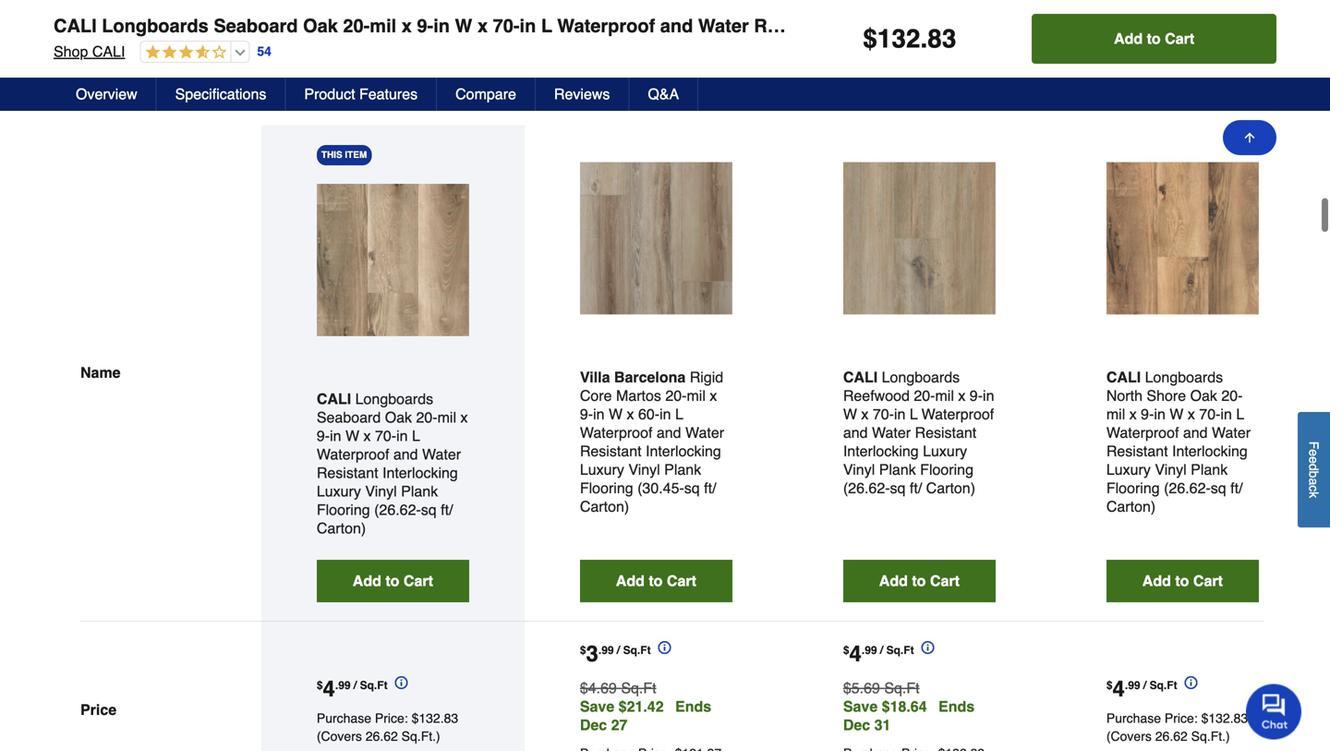 Task type: vqa. For each thing, say whether or not it's contained in the screenshot.
over
no



Task type: locate. For each thing, give the bounding box(es) containing it.
longboards inside longboards seaboard oak 20-mil x 9-in w x 70-in l waterproof and water resistant interlocking luxury vinyl plank flooring (26.62-sq ft/ carton)
[[355, 390, 433, 407]]

sq inside longboards reefwood 20-mil x 9-in w x 70-in l waterproof and water resistant interlocking luxury vinyl plank flooring (26.62-sq ft/ carton)
[[890, 479, 906, 497]]

$ for info image for 3
[[580, 644, 586, 657]]

cali longboards north shore oak 20-mil x 9-in w x 70-in l waterproof and water resistant interlocking luxury vinyl plank flooring (26.62-sq ft/ carton) image
[[1107, 162, 1259, 315]]

1 horizontal spatial price:
[[1165, 711, 1198, 726]]

x
[[402, 15, 412, 36], [478, 15, 488, 36], [710, 387, 717, 404], [958, 387, 966, 404], [627, 406, 634, 423], [861, 406, 869, 423], [1130, 406, 1137, 423], [1188, 406, 1195, 423], [460, 409, 468, 426], [364, 427, 371, 444]]

l inside longboards reefwood 20-mil x 9-in w x 70-in l waterproof and water resistant interlocking luxury vinyl plank flooring (26.62-sq ft/ carton)
[[910, 406, 918, 423]]

2 26.62 from the left
[[1155, 729, 1188, 744]]

add for longboards north shore oak 20- mil x 9-in w x 70-in l waterproof and water resistant interlocking luxury vinyl plank flooring (26.62-sq ft/ carton)
[[1143, 572, 1171, 589]]

1 horizontal spatial save
[[843, 698, 878, 715]]

1 horizontal spatial dec
[[843, 716, 870, 733]]

20- inside longboards reefwood 20-mil x 9-in w x 70-in l waterproof and water resistant interlocking luxury vinyl plank flooring (26.62-sq ft/ carton)
[[914, 387, 935, 404]]

waterproof
[[557, 15, 655, 36], [922, 406, 994, 423], [580, 424, 653, 441], [1107, 424, 1179, 441], [317, 446, 389, 463]]

resistant inside longboards seaboard oak 20-mil x 9-in w x 70-in l waterproof and water resistant interlocking luxury vinyl plank flooring (26.62-sq ft/ carton)
[[317, 464, 378, 481]]

longboards
[[102, 15, 209, 36], [882, 369, 960, 386], [1145, 369, 1223, 386], [355, 390, 433, 407]]

sq.ft.
[[402, 729, 436, 744], [1191, 729, 1226, 744]]

70- inside longboards reefwood 20-mil x 9-in w x 70-in l waterproof and water resistant interlocking luxury vinyl plank flooring (26.62-sq ft/ carton)
[[873, 406, 894, 423]]

2 $132.83 from the left
[[1201, 711, 1248, 726]]

$ 3 . 99 / sq.ft
[[580, 641, 651, 666]]

$21.42
[[619, 698, 664, 715]]

1 price: from the left
[[375, 711, 408, 726]]

price
[[80, 701, 117, 718]]

specifications
[[175, 85, 266, 103]]

ends inside ends dec 27
[[675, 698, 711, 715]]

cart for rigid core martos 20-mil x 9-in w x 60-in l waterproof and water resistant interlocking luxury vinyl plank flooring (30.45-sq ft/ carton)
[[667, 572, 696, 589]]

0 horizontal spatial dec
[[580, 716, 607, 733]]

2 ends from the left
[[939, 698, 975, 715]]

cart
[[1165, 30, 1195, 47], [404, 572, 433, 589], [667, 572, 696, 589], [930, 572, 960, 589], [1193, 572, 1223, 589]]

overview button
[[57, 78, 157, 111]]

9- inside longboards seaboard oak 20-mil x 9-in w x 70-in l waterproof and water resistant interlocking luxury vinyl plank flooring (26.62-sq ft/ carton)
[[317, 427, 330, 444]]

carton)
[[926, 479, 976, 497], [580, 498, 629, 515], [1107, 498, 1156, 515], [317, 520, 366, 537]]

0 horizontal spatial (covers
[[317, 729, 362, 744]]

save
[[580, 698, 615, 715], [843, 698, 878, 715]]

9- inside longboards north shore oak 20- mil x 9-in w x 70-in l waterproof and water resistant interlocking luxury vinyl plank flooring (26.62-sq ft/ carton)
[[1141, 406, 1154, 423]]

99
[[602, 644, 614, 657], [865, 644, 877, 657], [338, 679, 351, 692], [1128, 679, 1140, 692]]

1 horizontal spatial oak
[[385, 409, 412, 426]]

cali
[[54, 15, 97, 36], [92, 43, 125, 60], [843, 369, 878, 386], [1107, 369, 1141, 386], [317, 390, 351, 407]]

interlocking
[[842, 15, 947, 36], [646, 442, 721, 460], [843, 442, 919, 460], [1172, 442, 1248, 460], [382, 464, 458, 481]]

water inside longboards north shore oak 20- mil x 9-in w x 70-in l waterproof and water resistant interlocking luxury vinyl plank flooring (26.62-sq ft/ carton)
[[1212, 424, 1251, 441]]

2 ) from the left
[[1226, 729, 1230, 744]]

1 horizontal spatial ends
[[939, 698, 975, 715]]

barcelona
[[614, 369, 686, 386]]

arrow up image
[[1242, 130, 1257, 145]]

resistant inside longboards reefwood 20-mil x 9-in w x 70-in l waterproof and water resistant interlocking luxury vinyl plank flooring (26.62-sq ft/ carton)
[[915, 424, 977, 441]]

54
[[257, 44, 272, 59]]

vinyl
[[1019, 15, 1063, 36], [628, 461, 660, 478], [843, 461, 875, 478], [1155, 461, 1187, 478], [365, 483, 397, 500]]

dec for 3
[[580, 716, 607, 733]]

vinyl inside the rigid core martos 20-mil x 9-in w x 60-in l waterproof and water resistant interlocking luxury vinyl plank flooring (30.45-sq ft/ carton)
[[628, 461, 660, 478]]

9- inside longboards reefwood 20-mil x 9-in w x 70-in l waterproof and water resistant interlocking luxury vinyl plank flooring (26.62-sq ft/ carton)
[[970, 387, 983, 404]]

dec for 4
[[843, 716, 870, 733]]

dec
[[580, 716, 607, 733], [843, 716, 870, 733]]

shore
[[1147, 387, 1186, 404]]

purchase for second info icon from the left
[[1107, 711, 1161, 726]]

0 horizontal spatial purchase price: $132.83 (covers 26.62 sq.ft. )
[[317, 711, 458, 744]]

1 vertical spatial oak
[[1190, 387, 1217, 404]]

flooring inside longboards seaboard oak 20-mil x 9-in w x 70-in l waterproof and water resistant interlocking luxury vinyl plank flooring (26.62-sq ft/ carton)
[[317, 501, 370, 518]]

1 horizontal spatial purchase
[[1107, 711, 1161, 726]]

waterproof inside the rigid core martos 20-mil x 9-in w x 60-in l waterproof and water resistant interlocking luxury vinyl plank flooring (30.45-sq ft/ carton)
[[580, 424, 653, 441]]

0 horizontal spatial $132.83
[[412, 711, 458, 726]]

save $21.42
[[580, 698, 664, 715]]

a
[[1307, 478, 1321, 485]]

1 horizontal spatial info image
[[1177, 669, 1198, 689]]

dec left 27
[[580, 716, 607, 733]]

0 horizontal spatial ends
[[675, 698, 711, 715]]

compare
[[68, 64, 164, 90], [456, 85, 516, 103]]

b
[[1307, 471, 1321, 478]]

0 horizontal spatial $ 4 . 99 / sq.ft
[[317, 676, 388, 702]]

water inside longboards reefwood 20-mil x 9-in w x 70-in l waterproof and water resistant interlocking luxury vinyl plank flooring (26.62-sq ft/ carton)
[[872, 424, 911, 441]]

purchase for second info icon from the right
[[317, 711, 371, 726]]

sq.ft. for second info icon from the left
[[1191, 729, 1226, 744]]

132
[[877, 24, 921, 54]]

0 horizontal spatial info image
[[651, 634, 671, 654]]

luxury
[[952, 15, 1014, 36], [923, 442, 967, 460], [580, 461, 624, 478], [1107, 461, 1151, 478], [317, 483, 361, 500]]

ft/
[[1287, 15, 1304, 36], [704, 479, 716, 497], [910, 479, 922, 497], [1231, 479, 1243, 497], [441, 501, 453, 518]]

0 horizontal spatial price:
[[375, 711, 408, 726]]

plank inside longboards seaboard oak 20-mil x 9-in w x 70-in l waterproof and water resistant interlocking luxury vinyl plank flooring (26.62-sq ft/ carton)
[[401, 483, 438, 500]]

info image
[[651, 634, 671, 654], [914, 634, 934, 654]]

q&a
[[648, 85, 679, 103]]

2 save from the left
[[843, 698, 878, 715]]

60-
[[638, 406, 660, 423]]

reviews
[[554, 85, 610, 103]]

f e e d b a c k
[[1307, 441, 1321, 498]]

product features
[[304, 85, 418, 103]]

ends for 4
[[939, 698, 975, 715]]

interlocking inside longboards seaboard oak 20-mil x 9-in w x 70-in l waterproof and water resistant interlocking luxury vinyl plank flooring (26.62-sq ft/ carton)
[[382, 464, 458, 481]]

0 horizontal spatial 26.62
[[366, 729, 398, 744]]

0 horizontal spatial save
[[580, 698, 615, 715]]

20-
[[343, 15, 370, 36], [665, 387, 687, 404], [914, 387, 935, 404], [1222, 387, 1243, 404], [416, 409, 438, 426]]

0 horizontal spatial seaboard
[[214, 15, 298, 36]]

1 horizontal spatial purchase price: $132.83 (covers 26.62 sq.ft. )
[[1107, 711, 1248, 744]]

info image up "$4.69 sq.ft"
[[651, 634, 671, 654]]

product
[[304, 85, 355, 103]]

2 info image from the left
[[914, 634, 934, 654]]

save down $5.69
[[843, 698, 878, 715]]

0 horizontal spatial info image
[[388, 669, 408, 689]]

mil inside longboards reefwood 20-mil x 9-in w x 70-in l waterproof and water resistant interlocking luxury vinyl plank flooring (26.62-sq ft/ carton)
[[935, 387, 954, 404]]

83
[[928, 24, 956, 54]]

1 ) from the left
[[436, 729, 440, 744]]

$132.83
[[412, 711, 458, 726], [1201, 711, 1248, 726]]

27
[[611, 716, 628, 733]]

d
[[1307, 463, 1321, 471]]

add to cart
[[1114, 30, 1195, 47], [353, 572, 433, 589], [616, 572, 696, 589], [879, 572, 960, 589], [1143, 572, 1223, 589]]

info image
[[388, 669, 408, 689], [1177, 669, 1198, 689]]

resistant inside longboards north shore oak 20- mil x 9-in w x 70-in l waterproof and water resistant interlocking luxury vinyl plank flooring (26.62-sq ft/ carton)
[[1107, 442, 1168, 460]]

2 sq.ft. from the left
[[1191, 729, 1226, 744]]

1 info image from the left
[[651, 634, 671, 654]]

carton) inside the rigid core martos 20-mil x 9-in w x 60-in l waterproof and water resistant interlocking luxury vinyl plank flooring (30.45-sq ft/ carton)
[[580, 498, 629, 515]]

99 inside the $ 3 . 99 / sq.ft
[[602, 644, 614, 657]]

1 purchase price: $132.83 (covers 26.62 sq.ft. ) from the left
[[317, 711, 458, 744]]

0 vertical spatial seaboard
[[214, 15, 298, 36]]

longboards inside longboards reefwood 20-mil x 9-in w x 70-in l waterproof and water resistant interlocking luxury vinyl plank flooring (26.62-sq ft/ carton)
[[882, 369, 960, 386]]

1 vertical spatial seaboard
[[317, 409, 381, 426]]

oak inside longboards north shore oak 20- mil x 9-in w x 70-in l waterproof and water resistant interlocking luxury vinyl plank flooring (26.62-sq ft/ carton)
[[1190, 387, 1217, 404]]

2 vertical spatial oak
[[385, 409, 412, 426]]

dec inside ends dec 27
[[580, 716, 607, 733]]

info image up "$5.69 sq.ft"
[[914, 634, 934, 654]]

$ for second info icon from the right
[[317, 679, 323, 692]]

l
[[541, 15, 552, 36], [675, 406, 683, 423], [910, 406, 918, 423], [1236, 406, 1244, 423], [412, 427, 420, 444]]

mil
[[370, 15, 396, 36], [687, 387, 706, 404], [935, 387, 954, 404], [1107, 406, 1125, 423], [438, 409, 456, 426]]

2 (covers from the left
[[1107, 729, 1152, 744]]

flooring inside longboards north shore oak 20- mil x 9-in w x 70-in l waterproof and water resistant interlocking luxury vinyl plank flooring (26.62-sq ft/ carton)
[[1107, 479, 1160, 497]]

dec inside ends dec 31
[[843, 716, 870, 733]]

2 purchase from the left
[[1107, 711, 1161, 726]]

(covers
[[317, 729, 362, 744], [1107, 729, 1152, 744]]

longboards inside longboards north shore oak 20- mil x 9-in w x 70-in l waterproof and water resistant interlocking luxury vinyl plank flooring (26.62-sq ft/ carton)
[[1145, 369, 1223, 386]]

0 horizontal spatial oak
[[303, 15, 338, 36]]

north
[[1107, 387, 1143, 404]]

2 horizontal spatial 4
[[1113, 676, 1125, 702]]

mil inside the rigid core martos 20-mil x 9-in w x 60-in l waterproof and water resistant interlocking luxury vinyl plank flooring (30.45-sq ft/ carton)
[[687, 387, 706, 404]]

rigid core martos 20-mil x 9-in w x 60-in l waterproof and water resistant interlocking luxury vinyl plank flooring (30.45-sq ft/ carton)
[[580, 369, 724, 515]]

$
[[863, 24, 877, 54], [580, 644, 586, 657], [843, 644, 849, 657], [317, 679, 323, 692], [1107, 679, 1113, 692]]

dec left 31 at the right bottom
[[843, 716, 870, 733]]

(26.62-
[[1201, 15, 1260, 36], [843, 479, 890, 497], [1164, 479, 1211, 497], [374, 501, 421, 518]]

plank inside longboards reefwood 20-mil x 9-in w x 70-in l waterproof and water resistant interlocking luxury vinyl plank flooring (26.62-sq ft/ carton)
[[879, 461, 916, 478]]

ends right $18.64
[[939, 698, 975, 715]]

l inside the rigid core martos 20-mil x 9-in w x 60-in l waterproof and water resistant interlocking luxury vinyl plank flooring (30.45-sq ft/ carton)
[[675, 406, 683, 423]]

1 $132.83 from the left
[[412, 711, 458, 726]]

$5.69
[[843, 679, 880, 697]]

20- inside the rigid core martos 20-mil x 9-in w x 60-in l waterproof and water resistant interlocking luxury vinyl plank flooring (30.45-sq ft/ carton)
[[665, 387, 687, 404]]

e
[[1307, 449, 1321, 456], [1307, 456, 1321, 463]]

1 horizontal spatial seaboard
[[317, 409, 381, 426]]

luxury inside longboards reefwood 20-mil x 9-in w x 70-in l waterproof and water resistant interlocking luxury vinyl plank flooring (26.62-sq ft/ carton)
[[923, 442, 967, 460]]

(26.62- inside longboards seaboard oak 20-mil x 9-in w x 70-in l waterproof and water resistant interlocking luxury vinyl plank flooring (26.62-sq ft/ carton)
[[374, 501, 421, 518]]

plank inside longboards north shore oak 20- mil x 9-in w x 70-in l waterproof and water resistant interlocking luxury vinyl plank flooring (26.62-sq ft/ carton)
[[1191, 461, 1228, 478]]

$ 4 . 99 / sq.ft for second info icon from the left
[[1107, 676, 1177, 702]]

1 horizontal spatial (covers
[[1107, 729, 1152, 744]]

ends inside ends dec 31
[[939, 698, 975, 715]]

/
[[617, 644, 620, 657], [880, 644, 883, 657], [354, 679, 357, 692], [1144, 679, 1147, 692]]

1 dec from the left
[[580, 716, 607, 733]]

add to cart for longboards north shore oak 20- mil x 9-in w x 70-in l waterproof and water resistant interlocking luxury vinyl plank flooring (26.62-sq ft/ carton)
[[1143, 572, 1223, 589]]

26.62 for second info icon from the left
[[1155, 729, 1188, 744]]

sq
[[1260, 15, 1281, 36], [684, 479, 700, 497], [890, 479, 906, 497], [1211, 479, 1227, 497], [421, 501, 437, 518]]

1 horizontal spatial )
[[1226, 729, 1230, 744]]

save down $4.69
[[580, 698, 615, 715]]

flooring
[[1122, 15, 1196, 36], [920, 461, 974, 478], [580, 479, 633, 497], [1107, 479, 1160, 497], [317, 501, 370, 518]]

resistant inside the rigid core martos 20-mil x 9-in w x 60-in l waterproof and water resistant interlocking luxury vinyl plank flooring (30.45-sq ft/ carton)
[[580, 442, 642, 460]]

add to cart for rigid core martos 20-mil x 9-in w x 60-in l waterproof and water resistant interlocking luxury vinyl plank flooring (30.45-sq ft/ carton)
[[616, 572, 696, 589]]

water
[[698, 15, 749, 36], [685, 424, 724, 441], [872, 424, 911, 441], [1212, 424, 1251, 441], [422, 446, 461, 463]]

oak
[[303, 15, 338, 36], [1190, 387, 1217, 404], [385, 409, 412, 426]]

70-
[[493, 15, 520, 36], [873, 406, 894, 423], [1199, 406, 1221, 423], [375, 427, 396, 444]]

resistant
[[754, 15, 837, 36], [915, 424, 977, 441], [580, 442, 642, 460], [1107, 442, 1168, 460], [317, 464, 378, 481]]

price:
[[375, 711, 408, 726], [1165, 711, 1198, 726]]

interlocking inside the rigid core martos 20-mil x 9-in w x 60-in l waterproof and water resistant interlocking luxury vinyl plank flooring (30.45-sq ft/ carton)
[[646, 442, 721, 460]]

1 save from the left
[[580, 698, 615, 715]]

specifications button
[[157, 78, 286, 111]]

0 vertical spatial oak
[[303, 15, 338, 36]]

/ inside the $ 3 . 99 / sq.ft
[[617, 644, 620, 657]]

flooring inside the rigid core martos 20-mil x 9-in w x 60-in l waterproof and water resistant interlocking luxury vinyl plank flooring (30.45-sq ft/ carton)
[[580, 479, 633, 497]]

26.62
[[366, 729, 398, 744], [1155, 729, 1188, 744]]

cali longboards seaboard oak 20-mil x 9-in w x 70-in l waterproof and water resistant interlocking luxury vinyl plank flooring (26.62-sq ft/ carton) image
[[317, 184, 469, 336]]

9-
[[417, 15, 433, 36], [970, 387, 983, 404], [580, 406, 593, 423], [1141, 406, 1154, 423], [317, 427, 330, 444]]

villa barcelona
[[580, 369, 686, 386]]

add for rigid core martos 20-mil x 9-in w x 60-in l waterproof and water resistant interlocking luxury vinyl plank flooring (30.45-sq ft/ carton)
[[616, 572, 645, 589]]

0 horizontal spatial sq.ft.
[[402, 729, 436, 744]]

interlocking inside longboards north shore oak 20- mil x 9-in w x 70-in l waterproof and water resistant interlocking luxury vinyl plank flooring (26.62-sq ft/ carton)
[[1172, 442, 1248, 460]]

ends dec 31
[[843, 698, 975, 733]]

add to cart button
[[1032, 14, 1277, 64], [317, 560, 469, 602], [580, 560, 732, 602], [843, 560, 996, 602], [1107, 560, 1259, 602]]

1 sq.ft. from the left
[[402, 729, 436, 744]]

4
[[849, 641, 862, 666], [323, 676, 335, 702], [1113, 676, 1125, 702]]

0 horizontal spatial purchase
[[317, 711, 371, 726]]

longboards for longboards north shore oak 20- mil x 9-in w x 70-in l waterproof and water resistant interlocking luxury vinyl plank flooring (26.62-sq ft/ carton)
[[1145, 369, 1223, 386]]

longboards reefwood 20-mil x 9-in w x 70-in l waterproof and water resistant interlocking luxury vinyl plank flooring (26.62-sq ft/ carton)
[[843, 369, 994, 497]]

1 horizontal spatial $132.83
[[1201, 711, 1248, 726]]

2 horizontal spatial oak
[[1190, 387, 1217, 404]]

add for longboards reefwood 20-mil x 9-in w x 70-in l waterproof and water resistant interlocking luxury vinyl plank flooring (26.62-sq ft/ carton)
[[879, 572, 908, 589]]

2 horizontal spatial $ 4 . 99 / sq.ft
[[1107, 676, 1177, 702]]

1 purchase from the left
[[317, 711, 371, 726]]

1 horizontal spatial info image
[[914, 634, 934, 654]]

add to cart button for longboards reefwood 20-mil x 9-in w x 70-in l waterproof and water resistant interlocking luxury vinyl plank flooring (26.62-sq ft/ carton)
[[843, 560, 996, 602]]

4 for second info icon from the left
[[1113, 676, 1125, 702]]

plank
[[1068, 15, 1117, 36], [664, 461, 701, 478], [879, 461, 916, 478], [1191, 461, 1228, 478], [401, 483, 438, 500]]

in
[[433, 15, 450, 36], [520, 15, 536, 36], [983, 387, 994, 404], [593, 406, 605, 423], [660, 406, 671, 423], [894, 406, 906, 423], [1154, 406, 1166, 423], [1221, 406, 1232, 423], [330, 427, 341, 444], [396, 427, 408, 444]]

1 horizontal spatial 26.62
[[1155, 729, 1188, 744]]

l inside longboards north shore oak 20- mil x 9-in w x 70-in l waterproof and water resistant interlocking luxury vinyl plank flooring (26.62-sq ft/ carton)
[[1236, 406, 1244, 423]]

chevron down image
[[1243, 0, 1262, 13]]

compare button
[[48, 48, 1282, 107], [437, 78, 536, 111]]

luxury inside the rigid core martos 20-mil x 9-in w x 60-in l waterproof and water resistant interlocking luxury vinyl plank flooring (30.45-sq ft/ carton)
[[580, 461, 624, 478]]

1 26.62 from the left
[[366, 729, 398, 744]]

) for second info icon from the left
[[1226, 729, 1230, 744]]

name
[[80, 364, 121, 381]]

2 price: from the left
[[1165, 711, 1198, 726]]

)
[[436, 729, 440, 744], [1226, 729, 1230, 744]]

ends dec 27
[[580, 698, 711, 733]]

1 horizontal spatial sq.ft.
[[1191, 729, 1226, 744]]

70- inside longboards north shore oak 20- mil x 9-in w x 70-in l waterproof and water resistant interlocking luxury vinyl plank flooring (26.62-sq ft/ carton)
[[1199, 406, 1221, 423]]

ft/ inside longboards north shore oak 20- mil x 9-in w x 70-in l waterproof and water resistant interlocking luxury vinyl plank flooring (26.62-sq ft/ carton)
[[1231, 479, 1243, 497]]

e up b
[[1307, 456, 1321, 463]]

$ inside the $ 3 . 99 / sq.ft
[[580, 644, 586, 657]]

(covers for second info icon from the right
[[317, 729, 362, 744]]

1 horizontal spatial 4
[[849, 641, 862, 666]]

ends right $21.42
[[675, 698, 711, 715]]

purchase
[[317, 711, 371, 726], [1107, 711, 1161, 726]]

to for longboards reefwood 20-mil x 9-in w x 70-in l waterproof and water resistant interlocking luxury vinyl plank flooring (26.62-sq ft/ carton)
[[912, 572, 926, 589]]

and inside longboards north shore oak 20- mil x 9-in w x 70-in l waterproof and water resistant interlocking luxury vinyl plank flooring (26.62-sq ft/ carton)
[[1183, 424, 1208, 441]]

e up d
[[1307, 449, 1321, 456]]

1 e from the top
[[1307, 449, 1321, 456]]

carton) inside longboards seaboard oak 20-mil x 9-in w x 70-in l waterproof and water resistant interlocking luxury vinyl plank flooring (26.62-sq ft/ carton)
[[317, 520, 366, 537]]

1 horizontal spatial $ 4 . 99 / sq.ft
[[843, 641, 914, 666]]

0 horizontal spatial )
[[436, 729, 440, 744]]

0 horizontal spatial 4
[[323, 676, 335, 702]]

add to cart button for longboards north shore oak 20- mil x 9-in w x 70-in l waterproof and water resistant interlocking luxury vinyl plank flooring (26.62-sq ft/ carton)
[[1107, 560, 1259, 602]]

31
[[874, 716, 891, 733]]

interlocking inside longboards reefwood 20-mil x 9-in w x 70-in l waterproof and water resistant interlocking luxury vinyl plank flooring (26.62-sq ft/ carton)
[[843, 442, 919, 460]]

to for rigid core martos 20-mil x 9-in w x 60-in l waterproof and water resistant interlocking luxury vinyl plank flooring (30.45-sq ft/ carton)
[[649, 572, 663, 589]]

to
[[1147, 30, 1161, 47], [386, 572, 399, 589], [649, 572, 663, 589], [912, 572, 926, 589], [1175, 572, 1189, 589]]

carton) inside longboards north shore oak 20- mil x 9-in w x 70-in l waterproof and water resistant interlocking luxury vinyl plank flooring (26.62-sq ft/ carton)
[[1107, 498, 1156, 515]]

2 dec from the left
[[843, 716, 870, 733]]

1 ends from the left
[[675, 698, 711, 715]]

.
[[921, 24, 928, 54], [599, 644, 602, 657], [862, 644, 865, 657], [335, 679, 338, 692], [1125, 679, 1128, 692]]

1 (covers from the left
[[317, 729, 362, 744]]

overview
[[76, 85, 137, 103]]

w
[[455, 15, 472, 36], [609, 406, 623, 423], [843, 406, 857, 423], [1170, 406, 1184, 423], [345, 427, 359, 444]]

add to cart button for rigid core martos 20-mil x 9-in w x 60-in l waterproof and water resistant interlocking luxury vinyl plank flooring (30.45-sq ft/ carton)
[[580, 560, 732, 602]]

vinyl inside longboards north shore oak 20- mil x 9-in w x 70-in l waterproof and water resistant interlocking luxury vinyl plank flooring (26.62-sq ft/ carton)
[[1155, 461, 1187, 478]]

info image for 3
[[651, 634, 671, 654]]

vinyl inside longboards seaboard oak 20-mil x 9-in w x 70-in l waterproof and water resistant interlocking luxury vinyl plank flooring (26.62-sq ft/ carton)
[[365, 483, 397, 500]]

2 purchase price: $132.83 (covers 26.62 sq.ft. ) from the left
[[1107, 711, 1248, 744]]

waterproof inside longboards seaboard oak 20-mil x 9-in w x 70-in l waterproof and water resistant interlocking luxury vinyl plank flooring (26.62-sq ft/ carton)
[[317, 446, 389, 463]]

sq.ft
[[623, 644, 651, 657], [886, 644, 914, 657], [360, 679, 388, 692], [1150, 679, 1177, 692], [621, 679, 656, 697], [884, 679, 920, 697]]



Task type: describe. For each thing, give the bounding box(es) containing it.
shop cali
[[54, 43, 125, 60]]

$5.69 sq.ft
[[843, 679, 920, 697]]

chat invite button image
[[1246, 683, 1303, 739]]

features
[[359, 85, 418, 103]]

longboards north shore oak 20- mil x 9-in w x 70-in l waterproof and water resistant interlocking luxury vinyl plank flooring (26.62-sq ft/ carton)
[[1107, 369, 1251, 515]]

and inside the rigid core martos 20-mil x 9-in w x 60-in l waterproof and water resistant interlocking luxury vinyl plank flooring (30.45-sq ft/ carton)
[[657, 424, 681, 441]]

l inside longboards seaboard oak 20-mil x 9-in w x 70-in l waterproof and water resistant interlocking luxury vinyl plank flooring (26.62-sq ft/ carton)
[[412, 427, 420, 444]]

20- inside longboards north shore oak 20- mil x 9-in w x 70-in l waterproof and water resistant interlocking luxury vinyl plank flooring (26.62-sq ft/ carton)
[[1222, 387, 1243, 404]]

20- inside longboards seaboard oak 20-mil x 9-in w x 70-in l waterproof and water resistant interlocking luxury vinyl plank flooring (26.62-sq ft/ carton)
[[416, 409, 438, 426]]

item
[[345, 150, 367, 160]]

cali for longboards seaboard oak 20-mil x 9-in w x 70-in l waterproof and water resistant interlocking luxury vinyl plank flooring (26.62-sq ft/ carton)
[[317, 390, 351, 407]]

villa
[[580, 369, 610, 386]]

9- inside the rigid core martos 20-mil x 9-in w x 60-in l waterproof and water resistant interlocking luxury vinyl plank flooring (30.45-sq ft/ carton)
[[580, 406, 593, 423]]

save for 3
[[580, 698, 615, 715]]

3.6 stars image
[[141, 44, 227, 61]]

26.62 for second info icon from the right
[[366, 729, 398, 744]]

save for 4
[[843, 698, 878, 715]]

ends for 3
[[675, 698, 711, 715]]

ca
[[1309, 15, 1330, 36]]

mil inside longboards seaboard oak 20-mil x 9-in w x 70-in l waterproof and water resistant interlocking luxury vinyl plank flooring (26.62-sq ft/ carton)
[[438, 409, 456, 426]]

cali for longboards reefwood 20-mil x 9-in w x 70-in l waterproof and water resistant interlocking luxury vinyl plank flooring (26.62-sq ft/ carton)
[[843, 369, 878, 386]]

cali longboards reefwood 20-mil x 9-in w x 70-in l waterproof and water resistant interlocking luxury vinyl plank flooring (26.62-sq ft/ carton) image
[[843, 162, 996, 315]]

info image for 4
[[914, 634, 934, 654]]

chevron up image
[[1243, 68, 1262, 86]]

4 for second info icon from the right
[[323, 676, 335, 702]]

w inside longboards north shore oak 20- mil x 9-in w x 70-in l waterproof and water resistant interlocking luxury vinyl plank flooring (26.62-sq ft/ carton)
[[1170, 406, 1184, 423]]

(covers for second info icon from the left
[[1107, 729, 1152, 744]]

sq inside the rigid core martos 20-mil x 9-in w x 60-in l waterproof and water resistant interlocking luxury vinyl plank flooring (30.45-sq ft/ carton)
[[684, 479, 700, 497]]

save $18.64
[[843, 698, 927, 715]]

purchase price: $132.83 (covers 26.62 sq.ft. ) for second info icon from the right
[[317, 711, 458, 744]]

this item
[[321, 150, 367, 160]]

k
[[1307, 492, 1321, 498]]

villa barcelona rigid core martos 20-mil x 9-in w x 60-in l waterproof and water resistant interlocking luxury vinyl plank flooring (30.45-sq ft/ carton) image
[[580, 162, 732, 315]]

cart for longboards reefwood 20-mil x 9-in w x 70-in l waterproof and water resistant interlocking luxury vinyl plank flooring (26.62-sq ft/ carton)
[[930, 572, 960, 589]]

flooring inside longboards reefwood 20-mil x 9-in w x 70-in l waterproof and water resistant interlocking luxury vinyl plank flooring (26.62-sq ft/ carton)
[[920, 461, 974, 478]]

w inside longboards seaboard oak 20-mil x 9-in w x 70-in l waterproof and water resistant interlocking luxury vinyl plank flooring (26.62-sq ft/ carton)
[[345, 427, 359, 444]]

0 horizontal spatial compare
[[68, 64, 164, 90]]

(26.62- inside longboards reefwood 20-mil x 9-in w x 70-in l waterproof and water resistant interlocking luxury vinyl plank flooring (26.62-sq ft/ carton)
[[843, 479, 890, 497]]

cali longboards seaboard oak 20-mil x 9-in w x 70-in l waterproof and water resistant interlocking luxury vinyl plank flooring (26.62-sq ft/ ca
[[54, 15, 1330, 36]]

water inside the rigid core martos 20-mil x 9-in w x 60-in l waterproof and water resistant interlocking luxury vinyl plank flooring (30.45-sq ft/ carton)
[[685, 424, 724, 441]]

c
[[1307, 485, 1321, 492]]

$ for 4 info image
[[843, 644, 849, 657]]

$132.83 for second info icon from the left
[[1201, 711, 1248, 726]]

water inside longboards seaboard oak 20-mil x 9-in w x 70-in l waterproof and water resistant interlocking luxury vinyl plank flooring (26.62-sq ft/ carton)
[[422, 446, 461, 463]]

2 info image from the left
[[1177, 669, 1198, 689]]

longboards seaboard oak 20-mil x 9-in w x 70-in l waterproof and water resistant interlocking luxury vinyl plank flooring (26.62-sq ft/ carton)
[[317, 390, 468, 537]]

shop
[[54, 43, 88, 60]]

oak for seaboard
[[303, 15, 338, 36]]

sq inside longboards seaboard oak 20-mil x 9-in w x 70-in l waterproof and water resistant interlocking luxury vinyl plank flooring (26.62-sq ft/ carton)
[[421, 501, 437, 518]]

waterproof inside longboards north shore oak 20- mil x 9-in w x 70-in l waterproof and water resistant interlocking luxury vinyl plank flooring (26.62-sq ft/ carton)
[[1107, 424, 1179, 441]]

purchase price: $132.83 (covers 26.62 sq.ft. ) for second info icon from the left
[[1107, 711, 1248, 744]]

plank inside the rigid core martos 20-mil x 9-in w x 60-in l waterproof and water resistant interlocking luxury vinyl plank flooring (30.45-sq ft/ carton)
[[664, 461, 701, 478]]

ft/ inside longboards seaboard oak 20-mil x 9-in w x 70-in l waterproof and water resistant interlocking luxury vinyl plank flooring (26.62-sq ft/ carton)
[[441, 501, 453, 518]]

core
[[580, 387, 612, 404]]

. inside the $ 3 . 99 / sq.ft
[[599, 644, 602, 657]]

(30.45-
[[638, 479, 684, 497]]

70- inside longboards seaboard oak 20-mil x 9-in w x 70-in l waterproof and water resistant interlocking luxury vinyl plank flooring (26.62-sq ft/ carton)
[[375, 427, 396, 444]]

2 e from the top
[[1307, 456, 1321, 463]]

$ for second info icon from the left
[[1107, 679, 1113, 692]]

martos
[[616, 387, 661, 404]]

reviews button
[[536, 78, 629, 111]]

q&a button
[[629, 78, 699, 111]]

$18.64
[[882, 698, 927, 715]]

f e e d b a c k button
[[1298, 412, 1330, 527]]

seaboard inside longboards seaboard oak 20-mil x 9-in w x 70-in l waterproof and water resistant interlocking luxury vinyl plank flooring (26.62-sq ft/ carton)
[[317, 409, 381, 426]]

ft/ inside longboards reefwood 20-mil x 9-in w x 70-in l waterproof and water resistant interlocking luxury vinyl plank flooring (26.62-sq ft/ carton)
[[910, 479, 922, 497]]

product features button
[[286, 78, 437, 111]]

$4.69 sq.ft
[[580, 679, 656, 697]]

ft/ inside the rigid core martos 20-mil x 9-in w x 60-in l waterproof and water resistant interlocking luxury vinyl plank flooring (30.45-sq ft/ carton)
[[704, 479, 716, 497]]

$132.83 for second info icon from the right
[[412, 711, 458, 726]]

rigid
[[690, 369, 724, 386]]

w inside longboards reefwood 20-mil x 9-in w x 70-in l waterproof and water resistant interlocking luxury vinyl plank flooring (26.62-sq ft/ carton)
[[843, 406, 857, 423]]

to for longboards north shore oak 20- mil x 9-in w x 70-in l waterproof and water resistant interlocking luxury vinyl plank flooring (26.62-sq ft/ carton)
[[1175, 572, 1189, 589]]

carton) inside longboards reefwood 20-mil x 9-in w x 70-in l waterproof and water resistant interlocking luxury vinyl plank flooring (26.62-sq ft/ carton)
[[926, 479, 976, 497]]

oak inside longboards seaboard oak 20-mil x 9-in w x 70-in l waterproof and water resistant interlocking luxury vinyl plank flooring (26.62-sq ft/ carton)
[[385, 409, 412, 426]]

(26.62- inside longboards north shore oak 20- mil x 9-in w x 70-in l waterproof and water resistant interlocking luxury vinyl plank flooring (26.62-sq ft/ carton)
[[1164, 479, 1211, 497]]

oak for shore
[[1190, 387, 1217, 404]]

luxury inside longboards seaboard oak 20-mil x 9-in w x 70-in l waterproof and water resistant interlocking luxury vinyl plank flooring (26.62-sq ft/ carton)
[[317, 483, 361, 500]]

3
[[586, 641, 599, 666]]

1 horizontal spatial compare
[[456, 85, 516, 103]]

this
[[321, 150, 342, 160]]

) for second info icon from the right
[[436, 729, 440, 744]]

longboards for longboards seaboard oak 20-mil x 9-in w x 70-in l waterproof and water resistant interlocking luxury vinyl plank flooring (26.62-sq ft/ carton)
[[355, 390, 433, 407]]

vinyl inside longboards reefwood 20-mil x 9-in w x 70-in l waterproof and water resistant interlocking luxury vinyl plank flooring (26.62-sq ft/ carton)
[[843, 461, 875, 478]]

1 info image from the left
[[388, 669, 408, 689]]

cali for longboards north shore oak 20- mil x 9-in w x 70-in l waterproof and water resistant interlocking luxury vinyl plank flooring (26.62-sq ft/ carton)
[[1107, 369, 1141, 386]]

longboards for longboards reefwood 20-mil x 9-in w x 70-in l waterproof and water resistant interlocking luxury vinyl plank flooring (26.62-sq ft/ carton)
[[882, 369, 960, 386]]

sq.ft inside the $ 3 . 99 / sq.ft
[[623, 644, 651, 657]]

mil inside longboards north shore oak 20- mil x 9-in w x 70-in l waterproof and water resistant interlocking luxury vinyl plank flooring (26.62-sq ft/ carton)
[[1107, 406, 1125, 423]]

reefwood
[[843, 387, 910, 404]]

waterproof inside longboards reefwood 20-mil x 9-in w x 70-in l waterproof and water resistant interlocking luxury vinyl plank flooring (26.62-sq ft/ carton)
[[922, 406, 994, 423]]

sq.ft. for second info icon from the right
[[402, 729, 436, 744]]

and inside longboards reefwood 20-mil x 9-in w x 70-in l waterproof and water resistant interlocking luxury vinyl plank flooring (26.62-sq ft/ carton)
[[843, 424, 868, 441]]

and inside longboards seaboard oak 20-mil x 9-in w x 70-in l waterproof and water resistant interlocking luxury vinyl plank flooring (26.62-sq ft/ carton)
[[393, 446, 418, 463]]

$ 132 . 83
[[863, 24, 956, 54]]

w inside the rigid core martos 20-mil x 9-in w x 60-in l waterproof and water resistant interlocking luxury vinyl plank flooring (30.45-sq ft/ carton)
[[609, 406, 623, 423]]

cart for longboards north shore oak 20- mil x 9-in w x 70-in l waterproof and water resistant interlocking luxury vinyl plank flooring (26.62-sq ft/ carton)
[[1193, 572, 1223, 589]]

add to cart for longboards reefwood 20-mil x 9-in w x 70-in l waterproof and water resistant interlocking luxury vinyl plank flooring (26.62-sq ft/ carton)
[[879, 572, 960, 589]]

luxury inside longboards north shore oak 20- mil x 9-in w x 70-in l waterproof and water resistant interlocking luxury vinyl plank flooring (26.62-sq ft/ carton)
[[1107, 461, 1151, 478]]

$4.69
[[580, 679, 617, 697]]

$ 4 . 99 / sq.ft for second info icon from the right
[[317, 676, 388, 702]]

f
[[1307, 441, 1321, 449]]

sq inside longboards north shore oak 20- mil x 9-in w x 70-in l waterproof and water resistant interlocking luxury vinyl plank flooring (26.62-sq ft/ carton)
[[1211, 479, 1227, 497]]



